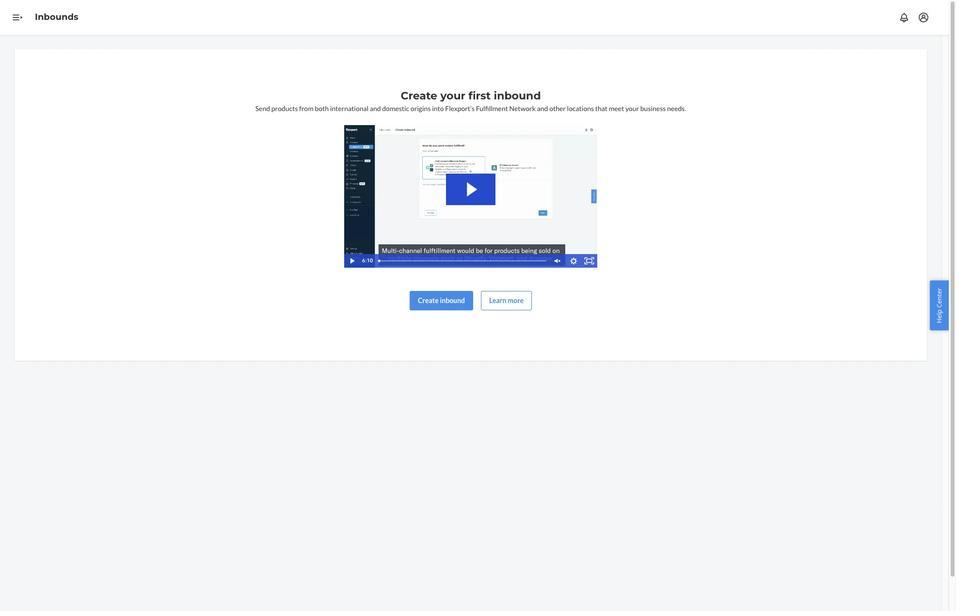 Task type: locate. For each thing, give the bounding box(es) containing it.
learn more
[[489, 296, 524, 304]]

first
[[469, 89, 491, 102]]

into
[[432, 104, 444, 113]]

business
[[640, 104, 666, 113]]

inbound up 'network'
[[494, 89, 541, 102]]

1 horizontal spatial and
[[537, 104, 548, 113]]

0 horizontal spatial inbound
[[440, 296, 465, 304]]

flexport's
[[445, 104, 475, 113]]

0 horizontal spatial your
[[440, 89, 466, 102]]

0 horizontal spatial and
[[370, 104, 381, 113]]

0 vertical spatial create
[[401, 89, 437, 102]]

send
[[255, 104, 270, 113]]

help
[[935, 309, 944, 323]]

create inside create your first inbound send products from both international and domestic origins into flexport's fulfillment network and other locations that meet your business needs.
[[401, 89, 437, 102]]

your right meet
[[626, 104, 639, 113]]

inbounds link
[[35, 12, 78, 22]]

and left other on the top of page
[[537, 104, 548, 113]]

1 horizontal spatial inbound
[[494, 89, 541, 102]]

0 vertical spatial your
[[440, 89, 466, 102]]

inbound left learn
[[440, 296, 465, 304]]

create inside button
[[418, 296, 439, 304]]

create your first inbound send products from both international and domestic origins into flexport's fulfillment network and other locations that meet your business needs.
[[255, 89, 686, 113]]

learn
[[489, 296, 506, 304]]

fulfillment
[[476, 104, 508, 113]]

inbound
[[494, 89, 541, 102], [440, 296, 465, 304]]

your
[[440, 89, 466, 102], [626, 104, 639, 113]]

origins
[[411, 104, 431, 113]]

learn more button
[[481, 291, 532, 310]]

1 vertical spatial inbound
[[440, 296, 465, 304]]

and left the domestic
[[370, 104, 381, 113]]

domestic
[[382, 104, 409, 113]]

and
[[370, 104, 381, 113], [537, 104, 548, 113]]

create
[[401, 89, 437, 102], [418, 296, 439, 304]]

other
[[549, 104, 566, 113]]

create for inbound
[[418, 296, 439, 304]]

1 vertical spatial your
[[626, 104, 639, 113]]

inbound inside create your first inbound send products from both international and domestic origins into flexport's fulfillment network and other locations that meet your business needs.
[[494, 89, 541, 102]]

network
[[509, 104, 536, 113]]

your up flexport's
[[440, 89, 466, 102]]

video thumbnail image
[[344, 125, 597, 268], [344, 125, 597, 268]]

both
[[315, 104, 329, 113]]

products
[[271, 104, 298, 113]]

0 vertical spatial inbound
[[494, 89, 541, 102]]

1 vertical spatial create
[[418, 296, 439, 304]]

international
[[330, 104, 369, 113]]

create inbound button
[[410, 291, 473, 310]]



Task type: describe. For each thing, give the bounding box(es) containing it.
help center
[[935, 288, 944, 323]]

help center button
[[930, 281, 949, 330]]

more
[[508, 296, 524, 304]]

meet
[[609, 104, 624, 113]]

needs.
[[667, 104, 686, 113]]

2 and from the left
[[537, 104, 548, 113]]

1 and from the left
[[370, 104, 381, 113]]

1 horizontal spatial your
[[626, 104, 639, 113]]

open navigation image
[[12, 12, 23, 23]]

that
[[595, 104, 608, 113]]

create inbound
[[418, 296, 465, 304]]

center
[[935, 288, 944, 308]]

from
[[299, 104, 314, 113]]

inbounds
[[35, 12, 78, 22]]

open notifications image
[[899, 12, 910, 23]]

inbound inside "create inbound" button
[[440, 296, 465, 304]]

locations
[[567, 104, 594, 113]]

create for your
[[401, 89, 437, 102]]

video element
[[344, 125, 597, 268]]

open account menu image
[[918, 12, 930, 23]]



Task type: vqa. For each thing, say whether or not it's contained in the screenshot.
the left your
yes



